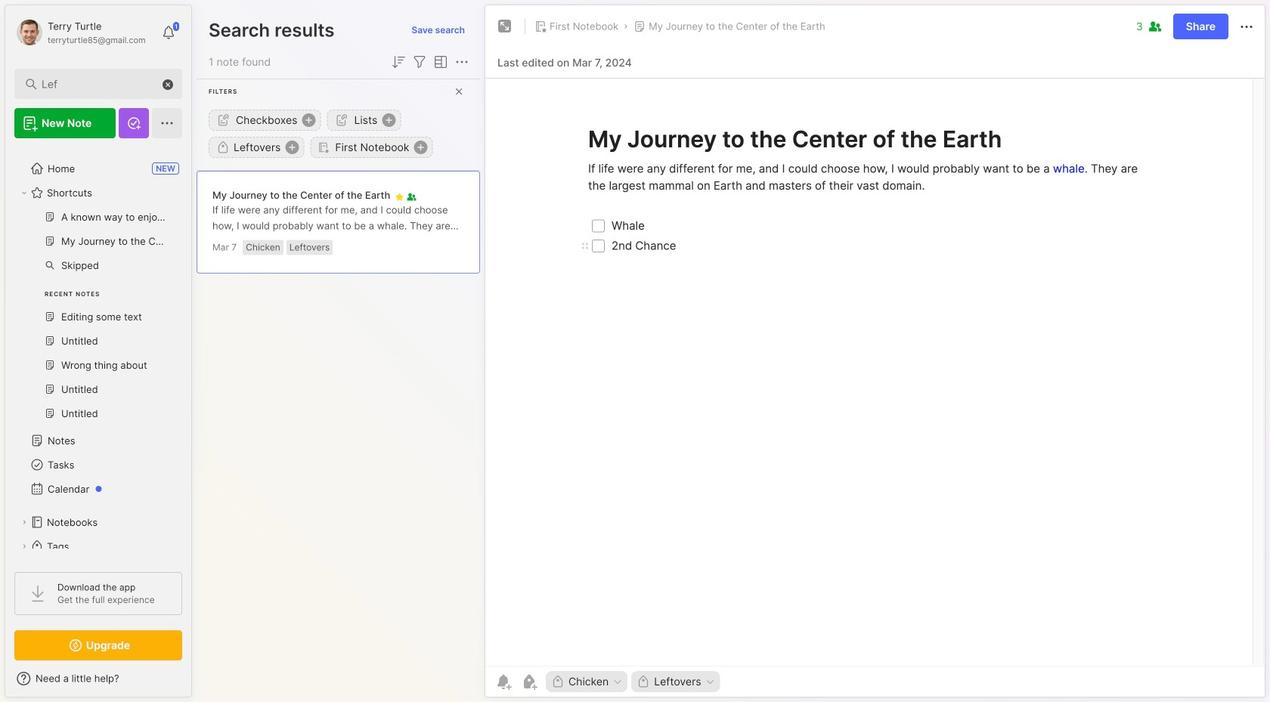 Task type: locate. For each thing, give the bounding box(es) containing it.
None search field
[[42, 75, 162, 93]]

expand note image
[[496, 17, 514, 36]]

add a reminder image
[[495, 673, 513, 691]]

View options field
[[429, 53, 450, 71]]

More actions field
[[1238, 17, 1256, 36]]

Account field
[[14, 17, 146, 48]]

More options field
[[453, 53, 471, 71]]

tree
[[5, 147, 191, 616]]

Chicken Tag actions field
[[609, 677, 623, 687]]

add filters image
[[411, 53, 429, 71]]

none search field inside main "element"
[[42, 75, 162, 93]]

Note Editor text field
[[486, 78, 1265, 666]]

group
[[14, 205, 173, 435]]

Leftovers Tag actions field
[[702, 677, 716, 687]]



Task type: vqa. For each thing, say whether or not it's contained in the screenshot.
Click to collapse icon
yes



Task type: describe. For each thing, give the bounding box(es) containing it.
more actions image
[[1238, 18, 1256, 36]]

Add tag field
[[724, 675, 838, 689]]

Search text field
[[42, 77, 162, 92]]

expand notebooks image
[[20, 518, 29, 527]]

tree inside main "element"
[[5, 147, 191, 616]]

click to collapse image
[[191, 675, 202, 693]]

WHAT'S NEW field
[[5, 667, 191, 691]]

add tag image
[[520, 673, 538, 691]]

expand tags image
[[20, 542, 29, 551]]

group inside 'tree'
[[14, 205, 173, 435]]

Add filters field
[[411, 53, 429, 71]]

note window element
[[485, 5, 1266, 702]]

Sort options field
[[389, 53, 408, 71]]

main element
[[0, 0, 197, 703]]



